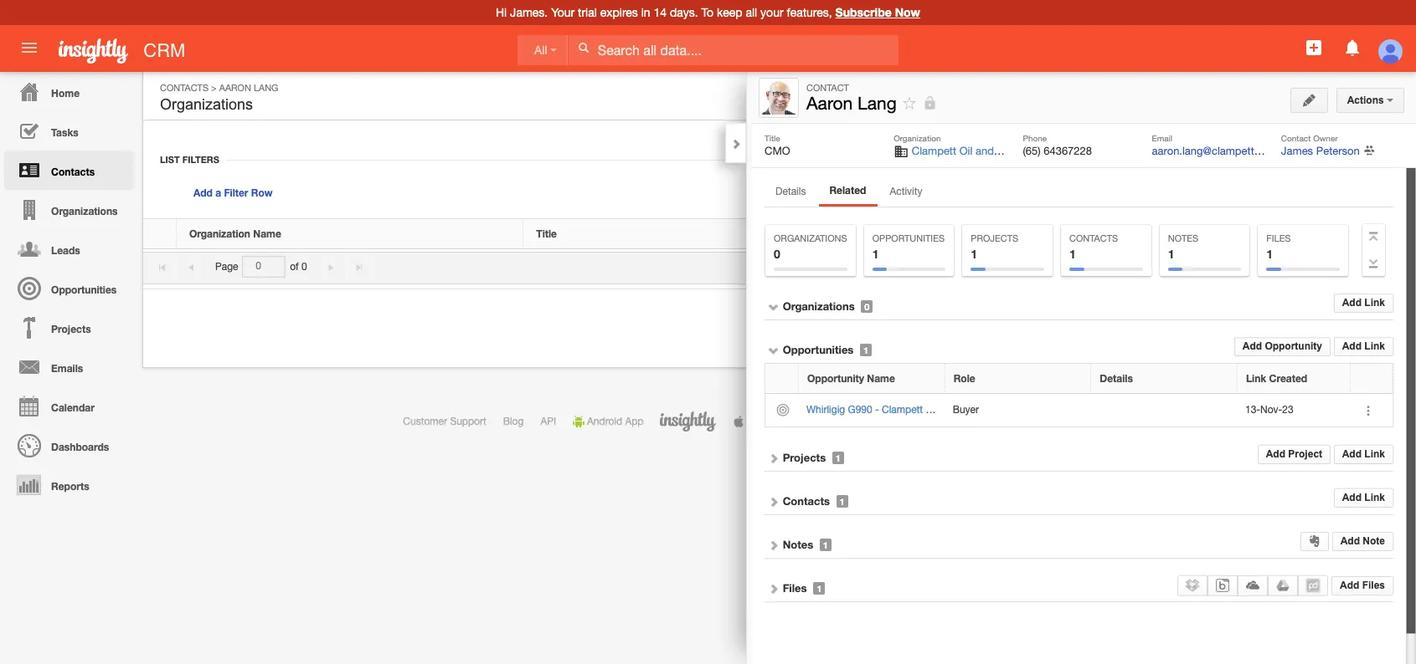 Task type: locate. For each thing, give the bounding box(es) containing it.
2 horizontal spatial details
[[1100, 373, 1133, 385]]

buyer cell
[[945, 394, 1091, 428]]

clampett oil and gas, singapore
[[912, 145, 1072, 157]]

of right page
[[290, 261, 299, 273]]

1 right the opportunities 1
[[971, 247, 977, 261]]

opportunities link
[[4, 269, 134, 308], [783, 343, 854, 357]]

chevron down image for opportunities
[[768, 345, 780, 357]]

0 horizontal spatial projects
[[51, 323, 91, 336]]

organization inside row
[[189, 228, 250, 240]]

1 horizontal spatial organizations link
[[783, 300, 855, 313]]

chevron right image for projects
[[768, 453, 780, 465]]

notes
[[1168, 234, 1198, 244], [783, 538, 813, 552]]

opportunity
[[1265, 341, 1322, 353], [807, 373, 864, 385]]

1 vertical spatial notes
[[783, 538, 813, 552]]

add link for add link button below the display
[[1342, 297, 1385, 309]]

app right android
[[625, 416, 643, 428]]

terms of service link
[[816, 416, 891, 428]]

details up "addendum"
[[1100, 373, 1133, 385]]

contacts link down tasks
[[4, 151, 134, 190]]

1 vertical spatial projects
[[51, 323, 91, 336]]

chevron down image
[[768, 301, 780, 313], [768, 345, 780, 357]]

files
[[1266, 234, 1291, 244], [1362, 580, 1385, 592], [783, 582, 807, 595]]

opportunities
[[872, 234, 945, 244], [51, 284, 117, 296], [783, 343, 854, 357]]

all
[[746, 6, 757, 19]]

calendar link
[[4, 387, 134, 426]]

1 horizontal spatial 0
[[774, 247, 780, 261]]

organizations link up leads
[[4, 190, 134, 229]]

nov-
[[1260, 404, 1282, 416]]

days.
[[670, 6, 698, 19]]

2 horizontal spatial opportunities
[[872, 234, 945, 244]]

1 horizontal spatial contacts link
[[160, 83, 209, 93]]

opportunity inside "link"
[[1265, 341, 1322, 353]]

contact for contact owner
[[1281, 133, 1311, 143]]

13-nov-23
[[1245, 404, 1293, 416]]

1 horizontal spatial gas,
[[997, 145, 1019, 157]]

1 vertical spatial gas,
[[960, 404, 981, 416]]

1 inside the projects 1
[[971, 247, 977, 261]]

0 horizontal spatial opportunity
[[807, 373, 864, 385]]

clampett down record permissions image
[[912, 145, 956, 157]]

1 left items at the right top of the page
[[1266, 247, 1273, 261]]

contact for contact
[[806, 83, 849, 93]]

lang up "addendum"
[[1068, 404, 1091, 416]]

0 horizontal spatial and
[[941, 404, 958, 416]]

0 vertical spatial and
[[975, 145, 994, 157]]

add down the display
[[1342, 297, 1362, 309]]

Search all data.... text field
[[568, 35, 898, 65]]

organizations
[[160, 96, 253, 113], [51, 205, 118, 218], [774, 234, 847, 244], [783, 300, 855, 313]]

0 horizontal spatial name
[[253, 228, 281, 240]]

link files from pandadoc to this image
[[1307, 579, 1320, 593]]

subscribe now link
[[835, 5, 920, 19]]

whirligig g990 - clampett oil and gas, singapore - aaron lang link
[[806, 404, 1099, 416]]

1 vertical spatial singapore
[[984, 404, 1030, 416]]

0 vertical spatial created
[[1253, 228, 1291, 240]]

- up processing
[[1033, 404, 1036, 416]]

contact right contact image
[[806, 83, 849, 93]]

add up contact owner
[[1286, 90, 1305, 102]]

0 vertical spatial contact
[[806, 83, 849, 93]]

1 horizontal spatial opportunities link
[[783, 343, 854, 357]]

0 vertical spatial organizations link
[[4, 190, 134, 229]]

files down note
[[1362, 580, 1385, 592]]

1 horizontal spatial opportunities
[[783, 343, 854, 357]]

gas, left (65)
[[997, 145, 1019, 157]]

to
[[1315, 261, 1324, 273]]

contact up james
[[1281, 133, 1311, 143]]

2 vertical spatial opportunities
[[783, 343, 854, 357]]

service
[[858, 416, 891, 428]]

aaron up data processing addendum
[[1039, 404, 1066, 416]]

1 vertical spatial opportunities link
[[783, 343, 854, 357]]

0 vertical spatial gas,
[[997, 145, 1019, 157]]

1 horizontal spatial name
[[867, 373, 895, 385]]

add right project
[[1342, 449, 1362, 461]]

chevron right image
[[730, 138, 742, 150], [768, 453, 780, 465], [768, 496, 780, 508], [768, 540, 780, 552], [768, 583, 780, 595]]

2 vertical spatial contacts link
[[783, 495, 830, 508]]

0 vertical spatial name
[[253, 228, 281, 240]]

link for add link button above contact owner
[[1308, 90, 1329, 102]]

organizations down >
[[160, 96, 253, 113]]

1 vertical spatial and
[[941, 404, 958, 416]]

0 vertical spatial contacts link
[[160, 83, 209, 93]]

aaron inside contacts > aaron lang organizations
[[219, 83, 251, 93]]

0 for organizations 0
[[774, 247, 780, 261]]

1 inside notes 1
[[1168, 247, 1174, 261]]

clampett up privacy
[[882, 404, 923, 416]]

iphone app link
[[733, 416, 800, 428]]

13-nov-23 cell
[[1238, 394, 1351, 428]]

singapore down phone
[[1022, 145, 1072, 157]]

display
[[1326, 261, 1358, 273]]

0 horizontal spatial app
[[625, 416, 643, 428]]

1 horizontal spatial oil
[[959, 145, 972, 157]]

link files from google drive to this image
[[1276, 579, 1290, 593]]

files up the no
[[1266, 234, 1291, 244]]

name
[[253, 228, 281, 240], [867, 373, 895, 385]]

1 horizontal spatial of
[[846, 416, 855, 428]]

1 vertical spatial clampett
[[882, 404, 923, 416]]

0 down "details" link
[[774, 247, 780, 261]]

0 vertical spatial opportunities link
[[4, 269, 134, 308]]

add up "13-"
[[1242, 341, 1262, 353]]

0 horizontal spatial contact
[[806, 83, 849, 93]]

add link up 'add note'
[[1342, 492, 1385, 504]]

1 vertical spatial opportunities
[[51, 284, 117, 296]]

1 horizontal spatial app
[[781, 416, 800, 428]]

link for add link button right of add opportunity "link"
[[1364, 341, 1385, 353]]

1 vertical spatial created
[[1269, 373, 1307, 385]]

privacy
[[908, 416, 941, 428]]

opportunities link down leads
[[4, 269, 134, 308]]

oil up privacy policy
[[926, 404, 938, 416]]

1 vertical spatial oil
[[926, 404, 938, 416]]

app right iphone
[[781, 416, 800, 428]]

add link
[[1286, 90, 1329, 102], [1342, 297, 1385, 309], [1342, 341, 1385, 353], [1342, 449, 1385, 461], [1342, 492, 1385, 504]]

add opportunity link
[[1234, 338, 1331, 357]]

add for the add project link on the bottom right of page
[[1266, 449, 1285, 461]]

page
[[215, 261, 238, 273]]

0 vertical spatial notes
[[1168, 234, 1198, 244]]

chevron right image for contacts
[[768, 496, 780, 508]]

aaron
[[219, 83, 251, 93], [806, 93, 853, 113], [1039, 404, 1066, 416]]

james peterson
[[1281, 145, 1360, 157]]

singapore inside row
[[984, 404, 1030, 416]]

add right the link files from pandadoc to this image
[[1340, 580, 1359, 592]]

contacts inside contacts > aaron lang organizations
[[160, 83, 209, 93]]

2 horizontal spatial files
[[1362, 580, 1385, 592]]

app for iphone app
[[781, 416, 800, 428]]

1 vertical spatial title
[[536, 228, 557, 240]]

project
[[1288, 449, 1322, 461]]

1 down terms
[[836, 453, 841, 464]]

1 chevron down image from the top
[[768, 301, 780, 313]]

1 vertical spatial chevron down image
[[768, 345, 780, 357]]

crm
[[143, 40, 185, 61]]

james peterson link
[[1281, 145, 1360, 157]]

1 horizontal spatial aaron
[[806, 93, 853, 113]]

created up the no
[[1253, 228, 1291, 240]]

add link for add link button on the right of project
[[1342, 449, 1385, 461]]

title for title cmo
[[765, 133, 780, 143]]

and left (65)
[[975, 145, 994, 157]]

details
[[775, 186, 806, 198], [883, 228, 916, 240], [1100, 373, 1133, 385]]

lang inside row
[[1068, 404, 1091, 416]]

add link right project
[[1342, 449, 1385, 461]]

files down notes link
[[783, 582, 807, 595]]

0 vertical spatial link created
[[1230, 228, 1291, 240]]

link created for title
[[1230, 228, 1291, 240]]

organizations link down the organizations 0 on the right top of page
[[783, 300, 855, 313]]

1 - from the left
[[875, 404, 879, 416]]

0 vertical spatial chevron down image
[[768, 301, 780, 313]]

projects link up "emails"
[[4, 308, 134, 348]]

terms of service
[[816, 416, 891, 428]]

add opportunity
[[1242, 341, 1322, 353]]

add project
[[1266, 449, 1322, 461]]

1 inside contacts 1
[[1069, 247, 1076, 261]]

add link down the display
[[1342, 297, 1385, 309]]

0 horizontal spatial aaron
[[219, 83, 251, 93]]

of down g990
[[846, 416, 855, 428]]

chevron down image down the organizations 0 on the right top of page
[[768, 301, 780, 313]]

details down "activity" link
[[883, 228, 916, 240]]

organizations up leads link at the left top of the page
[[51, 205, 118, 218]]

add inside "link"
[[1242, 341, 1262, 353]]

a
[[215, 187, 221, 199]]

opportunity up whirligig
[[807, 373, 864, 385]]

0 horizontal spatial files
[[783, 582, 807, 595]]

lang left follow image
[[858, 93, 897, 113]]

0 inside the organizations 0
[[774, 247, 780, 261]]

1 horizontal spatial files
[[1266, 234, 1291, 244]]

title inside title cmo
[[765, 133, 780, 143]]

dashboards link
[[4, 426, 134, 466]]

organization down follow image
[[894, 133, 941, 143]]

link
[[1308, 90, 1329, 102], [1230, 228, 1250, 240], [1364, 297, 1385, 309], [1364, 341, 1385, 353], [1246, 373, 1266, 385], [1364, 449, 1385, 461], [1364, 492, 1385, 504]]

0 horizontal spatial organizations link
[[4, 190, 134, 229]]

0 vertical spatial organization
[[894, 133, 941, 143]]

opportunities down "activity" link
[[872, 234, 945, 244]]

1 horizontal spatial organization
[[894, 133, 941, 143]]

navigation
[[0, 72, 134, 505]]

and
[[975, 145, 994, 157], [941, 404, 958, 416]]

title
[[765, 133, 780, 143], [536, 228, 557, 240]]

created for role
[[1269, 373, 1307, 385]]

1 right contacts 1
[[1168, 247, 1174, 261]]

0 horizontal spatial title
[[536, 228, 557, 240]]

add link button
[[1275, 84, 1340, 109], [1334, 294, 1393, 313], [1334, 338, 1393, 357], [1334, 445, 1393, 465], [1334, 489, 1393, 508]]

reports
[[51, 481, 89, 493]]

1 right files link
[[817, 583, 822, 594]]

row containing whirligig g990 - clampett oil and gas, singapore - aaron lang
[[765, 394, 1393, 428]]

gas, up policy
[[960, 404, 981, 416]]

1 vertical spatial details
[[883, 228, 916, 240]]

add link up contact owner
[[1286, 90, 1329, 102]]

reports link
[[4, 466, 134, 505]]

column header
[[143, 219, 177, 250]]

2 app from the left
[[781, 416, 800, 428]]

organizations down the organizations 0 on the right top of page
[[783, 300, 855, 313]]

singapore up data
[[984, 404, 1030, 416]]

add for add link button on the right of project
[[1342, 449, 1362, 461]]

link for add link button on the right of project
[[1364, 449, 1385, 461]]

add link for add link button above contact owner
[[1286, 90, 1329, 102]]

tasks link
[[4, 111, 134, 151]]

and up policy
[[941, 404, 958, 416]]

related link
[[819, 181, 876, 204]]

clampett inside row
[[882, 404, 923, 416]]

add left note
[[1340, 536, 1360, 548]]

oil left (65)
[[959, 145, 972, 157]]

0 horizontal spatial details
[[775, 186, 806, 198]]

add left a
[[193, 187, 213, 199]]

2 horizontal spatial lang
[[1068, 404, 1091, 416]]

lang right >
[[254, 83, 278, 93]]

2 - from the left
[[1033, 404, 1036, 416]]

0 horizontal spatial projects link
[[4, 308, 134, 348]]

add link right add opportunity
[[1342, 341, 1385, 353]]

1 vertical spatial link created
[[1246, 373, 1307, 385]]

cell
[[1091, 394, 1238, 428]]

0 horizontal spatial opportunities link
[[4, 269, 134, 308]]

-
[[875, 404, 879, 416], [1033, 404, 1036, 416]]

2 chevron down image from the top
[[768, 345, 780, 357]]

files link
[[783, 582, 807, 595]]

1 horizontal spatial title
[[765, 133, 780, 143]]

row
[[143, 219, 1372, 250], [765, 364, 1393, 394], [765, 394, 1393, 428]]

1 horizontal spatial -
[[1033, 404, 1036, 416]]

1 horizontal spatial contact
[[1281, 133, 1311, 143]]

filter
[[224, 187, 248, 199]]

organizations link
[[4, 190, 134, 229], [783, 300, 855, 313]]

subscribe
[[835, 5, 892, 19]]

1 vertical spatial projects link
[[783, 451, 826, 465]]

tasks
[[51, 126, 78, 139]]

2 horizontal spatial contacts link
[[783, 495, 830, 508]]

contact image
[[762, 81, 796, 115]]

chevron down image up iphone app
[[768, 345, 780, 357]]

blog link
[[503, 416, 524, 428]]

1 horizontal spatial opportunity
[[1265, 341, 1322, 353]]

0 horizontal spatial 0
[[301, 261, 307, 273]]

organization up page
[[189, 228, 250, 240]]

organization for organization
[[894, 133, 941, 143]]

0 vertical spatial clampett
[[912, 145, 956, 157]]

chevron down image for organizations
[[768, 301, 780, 313]]

projects link
[[4, 308, 134, 348], [783, 451, 826, 465]]

title for title
[[536, 228, 557, 240]]

1 vertical spatial of
[[846, 416, 855, 428]]

contact
[[806, 83, 849, 93], [1281, 133, 1311, 143]]

1 horizontal spatial notes
[[1168, 234, 1198, 244]]

link created up nov-
[[1246, 373, 1307, 385]]

0 right page
[[301, 261, 307, 273]]

1 vertical spatial contact
[[1281, 133, 1311, 143]]

opportunity up 23
[[1265, 341, 1322, 353]]

add up 'add note'
[[1342, 492, 1362, 504]]

app
[[625, 416, 643, 428], [781, 416, 800, 428]]

leads
[[51, 245, 80, 257]]

files for files 1
[[1266, 234, 1291, 244]]

row containing organization name
[[143, 219, 1372, 250]]

calendar
[[51, 402, 94, 415]]

add right add opportunity
[[1342, 341, 1362, 353]]

1 right the organizations 0 on the right top of page
[[872, 247, 879, 261]]

- up the 'service'
[[875, 404, 879, 416]]

details for role
[[1100, 373, 1133, 385]]

name up g990
[[867, 373, 895, 385]]

1 inside the opportunities 1
[[872, 247, 879, 261]]

of
[[290, 261, 299, 273], [846, 416, 855, 428]]

title inside row
[[536, 228, 557, 240]]

1 vertical spatial contacts link
[[4, 151, 134, 190]]

lang
[[254, 83, 278, 93], [858, 93, 897, 113], [1068, 404, 1091, 416]]

1 right the projects 1
[[1069, 247, 1076, 261]]

name down the row
[[253, 228, 281, 240]]

0 horizontal spatial of
[[290, 261, 299, 273]]

notes for notes 1
[[1168, 234, 1198, 244]]

aaron right >
[[219, 83, 251, 93]]

aaron right contact image
[[806, 93, 853, 113]]

add for 'add a filter row' link
[[193, 187, 213, 199]]

title cmo
[[765, 133, 790, 157]]

all
[[534, 43, 547, 57]]

1 vertical spatial name
[[867, 373, 895, 385]]

0 horizontal spatial lang
[[254, 83, 278, 93]]

in
[[641, 6, 650, 19]]

link created up the no
[[1230, 228, 1291, 240]]

0
[[774, 247, 780, 261], [301, 261, 307, 273], [864, 301, 870, 312]]

buyer
[[953, 404, 979, 416]]

0 vertical spatial opportunity
[[1265, 341, 1322, 353]]

2 horizontal spatial aaron
[[1039, 404, 1066, 416]]

1 app from the left
[[625, 416, 643, 428]]

0 horizontal spatial notes
[[783, 538, 813, 552]]

gas,
[[997, 145, 1019, 157], [960, 404, 981, 416]]

projects link down terms
[[783, 451, 826, 465]]

opportunities down leads
[[51, 284, 117, 296]]

0 horizontal spatial -
[[875, 404, 879, 416]]

data processing addendum link
[[987, 416, 1113, 428]]

row containing opportunity name
[[765, 364, 1393, 394]]

0 horizontal spatial opportunities
[[51, 284, 117, 296]]

your
[[760, 6, 783, 19]]

2 vertical spatial details
[[1100, 373, 1133, 385]]

1 horizontal spatial and
[[975, 145, 994, 157]]

hi james. your trial expires in 14 days. to keep all your features, subscribe now
[[496, 5, 920, 19]]

link created for role
[[1246, 373, 1307, 385]]

contacts link left >
[[160, 83, 209, 93]]

james
[[1281, 145, 1313, 157]]

0 vertical spatial title
[[765, 133, 780, 143]]

1 up opportunity name
[[863, 345, 868, 356]]

cmo
[[765, 145, 790, 157]]

1 horizontal spatial projects
[[783, 451, 826, 465]]

1
[[872, 247, 879, 261], [971, 247, 977, 261], [1069, 247, 1076, 261], [1168, 247, 1174, 261], [1266, 247, 1273, 261], [863, 345, 868, 356], [836, 453, 841, 464], [840, 496, 845, 507], [823, 540, 828, 551], [817, 583, 822, 594]]

and inside row
[[941, 404, 958, 416]]

1 horizontal spatial details
[[883, 228, 916, 240]]

details down cmo
[[775, 186, 806, 198]]

1 vertical spatial organization
[[189, 228, 250, 240]]

0 vertical spatial of
[[290, 261, 299, 273]]

aaron lang
[[806, 93, 897, 113]]

created up 23
[[1269, 373, 1307, 385]]

opportunities up opportunity name
[[783, 343, 854, 357]]

opportunities link up opportunity name
[[783, 343, 854, 357]]

contacts link up notes link
[[783, 495, 830, 508]]

add left project
[[1266, 449, 1285, 461]]

0 up opportunity name
[[864, 301, 870, 312]]



Task type: vqa. For each thing, say whether or not it's contained in the screenshot.
top Templates
no



Task type: describe. For each thing, give the bounding box(es) containing it.
add link button right add opportunity "link"
[[1334, 338, 1393, 357]]

notes link
[[783, 538, 813, 552]]

0 for of 0
[[301, 261, 307, 273]]

iphone
[[747, 416, 778, 428]]

phone
[[1023, 133, 1047, 143]]

activity
[[890, 186, 922, 198]]

privacy policy
[[908, 416, 971, 428]]

23
[[1282, 404, 1293, 416]]

add note link
[[1332, 533, 1393, 552]]

lang inside contacts > aaron lang organizations
[[254, 83, 278, 93]]

contacts > aaron lang organizations
[[160, 83, 278, 113]]

add for add link button above contact owner
[[1286, 90, 1305, 102]]

0 vertical spatial opportunities
[[872, 234, 945, 244]]

add project link
[[1258, 445, 1331, 465]]

record permissions image
[[922, 93, 937, 113]]

add link button up 'add note'
[[1334, 489, 1393, 508]]

add for add link button below the display
[[1342, 297, 1362, 309]]

hi
[[496, 6, 507, 19]]

opportunity name
[[807, 373, 895, 385]]

processing
[[1011, 416, 1061, 428]]

items
[[1288, 261, 1312, 273]]

add for add opportunity "link"
[[1242, 341, 1262, 353]]

add for add link button right of add opportunity "link"
[[1342, 341, 1362, 353]]

actions button
[[1336, 88, 1404, 113]]

android app link
[[573, 416, 643, 428]]

details link
[[765, 181, 817, 206]]

add for add note link
[[1340, 536, 1360, 548]]

name for opportunity name
[[867, 373, 895, 385]]

add note
[[1340, 536, 1385, 548]]

link for add link button over 'add note'
[[1364, 492, 1385, 504]]

add files button
[[1331, 577, 1393, 596]]

emails
[[51, 363, 83, 375]]

0 vertical spatial projects link
[[4, 308, 134, 348]]

g990
[[848, 404, 872, 416]]

aaron.lang@clampett.com link
[[1152, 145, 1279, 157]]

customer
[[403, 416, 447, 428]]

filters
[[182, 154, 219, 165]]

2 horizontal spatial projects
[[971, 234, 1018, 244]]

files inside button
[[1362, 580, 1385, 592]]

row
[[251, 187, 273, 199]]

projects inside navigation
[[51, 323, 91, 336]]

chevron right image for notes
[[768, 540, 780, 552]]

1 down 'terms of service' link
[[840, 496, 845, 507]]

actions
[[1347, 95, 1387, 106]]

link for add link button below the display
[[1364, 297, 1385, 309]]

customer support link
[[403, 416, 486, 428]]

email aaron.lang@clampett.com
[[1152, 133, 1279, 157]]

features,
[[787, 6, 832, 19]]

privacy policy link
[[908, 416, 971, 428]]

of 0
[[290, 261, 307, 273]]

2 horizontal spatial 0
[[864, 301, 870, 312]]

organizations link inside navigation
[[4, 190, 134, 229]]

2 vertical spatial projects
[[783, 451, 826, 465]]

whirligig
[[806, 404, 845, 416]]

add for add link button over 'add note'
[[1342, 492, 1362, 504]]

0 vertical spatial details
[[775, 186, 806, 198]]

organizations button
[[157, 93, 256, 116]]

home link
[[4, 72, 134, 111]]

notes 1
[[1168, 234, 1198, 261]]

clampett oil and gas, singapore link
[[912, 145, 1072, 157]]

trial
[[578, 6, 597, 19]]

data
[[987, 416, 1008, 428]]

your
[[551, 6, 575, 19]]

notifications image
[[1342, 38, 1362, 58]]

no
[[1272, 261, 1285, 273]]

link files from microsoft onedrive to this image
[[1246, 579, 1260, 593]]

contacts inside "contacts" link
[[51, 166, 95, 178]]

projects 1
[[971, 234, 1018, 261]]

android app
[[587, 416, 643, 428]]

created for title
[[1253, 228, 1291, 240]]

files 1
[[1266, 234, 1291, 261]]

add link button down the display
[[1334, 294, 1393, 313]]

android
[[587, 416, 622, 428]]

0 vertical spatial oil
[[959, 145, 972, 157]]

blog
[[503, 416, 524, 428]]

13-
[[1245, 404, 1260, 416]]

customer support
[[403, 416, 486, 428]]

james.
[[510, 6, 548, 19]]

dashboards
[[51, 441, 109, 454]]

opportunities 1
[[872, 234, 945, 261]]

evernote image
[[1309, 536, 1321, 548]]

organizations down "details" link
[[774, 234, 847, 244]]

files for files
[[783, 582, 807, 595]]

add files
[[1340, 580, 1385, 592]]

(65)
[[1023, 145, 1041, 157]]

owner
[[1313, 133, 1338, 143]]

link files from box to this image
[[1216, 579, 1230, 593]]

1 vertical spatial organizations link
[[783, 300, 855, 313]]

white image
[[578, 42, 589, 54]]

1 horizontal spatial projects link
[[783, 451, 826, 465]]

add for add files button
[[1340, 580, 1359, 592]]

1 right notes link
[[823, 540, 828, 551]]

0 horizontal spatial gas,
[[960, 404, 981, 416]]

now
[[895, 5, 920, 19]]

navigation containing home
[[0, 72, 134, 505]]

note
[[1363, 536, 1385, 548]]

organizations 0
[[774, 234, 847, 261]]

support
[[450, 416, 486, 428]]

1 vertical spatial opportunity
[[807, 373, 864, 385]]

addendum
[[1064, 416, 1113, 428]]

all link
[[518, 35, 568, 65]]

keep
[[717, 6, 742, 19]]

related
[[829, 184, 866, 197]]

1 inside files 1
[[1266, 247, 1273, 261]]

0 horizontal spatial contacts link
[[4, 151, 134, 190]]

iphone app
[[747, 416, 800, 428]]

notes for notes
[[783, 538, 813, 552]]

api link
[[540, 416, 556, 428]]

peterson
[[1316, 145, 1360, 157]]

details for title
[[883, 228, 916, 240]]

add a filter row
[[193, 187, 273, 199]]

aaron.lang@clampett.com
[[1152, 145, 1279, 157]]

name for organization name
[[253, 228, 281, 240]]

no items to display
[[1272, 261, 1358, 273]]

list filters
[[160, 154, 219, 165]]

add link button up contact owner
[[1275, 84, 1340, 109]]

add link for add link button right of add opportunity "link"
[[1342, 341, 1385, 353]]

phone (65) 64367228
[[1023, 133, 1092, 157]]

chevron right image for files
[[768, 583, 780, 595]]

role
[[954, 373, 975, 385]]

organization for organization name
[[189, 228, 250, 240]]

follow image
[[902, 95, 917, 111]]

policy
[[943, 416, 971, 428]]

link files from dropbox to this image
[[1186, 579, 1199, 593]]

add link button right project
[[1334, 445, 1393, 465]]

change record owner image
[[1364, 144, 1375, 159]]

data processing addendum
[[987, 416, 1113, 428]]

add link for add link button over 'add note'
[[1342, 492, 1385, 504]]

app for android app
[[625, 416, 643, 428]]

0 horizontal spatial oil
[[926, 404, 938, 416]]

add a filter row link
[[193, 187, 273, 199]]

organizations inside contacts > aaron lang organizations
[[160, 96, 253, 113]]

0 vertical spatial singapore
[[1022, 145, 1072, 157]]

aaron inside row
[[1039, 404, 1066, 416]]

list
[[160, 154, 180, 165]]

expires
[[600, 6, 638, 19]]

1 horizontal spatial lang
[[858, 93, 897, 113]]

home
[[51, 87, 80, 100]]



